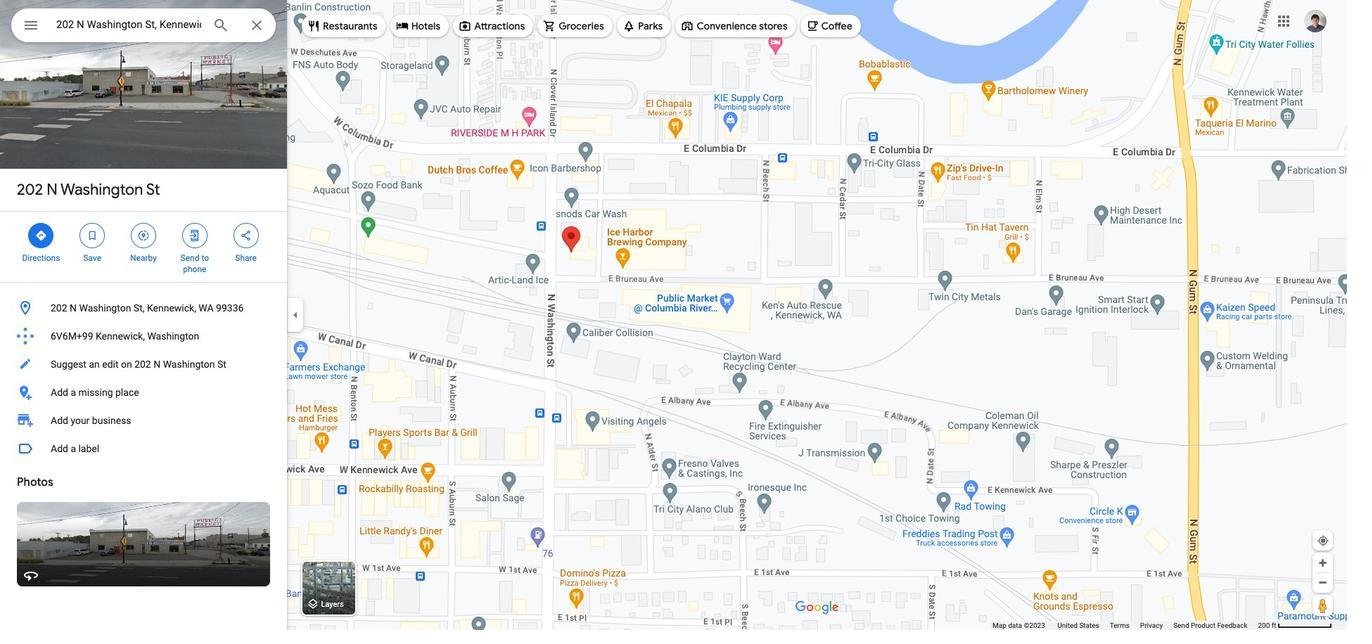 Task type: locate. For each thing, give the bounding box(es) containing it.
add your business link
[[0, 407, 287, 435]]

washington inside 'button'
[[163, 359, 215, 370]]

1 horizontal spatial st
[[217, 359, 227, 370]]

n
[[47, 180, 58, 200], [70, 303, 77, 314], [154, 359, 161, 370]]

layers
[[321, 601, 344, 610]]

zoom in image
[[1318, 558, 1329, 569]]

map data ©2023
[[993, 622, 1047, 630]]

1 vertical spatial n
[[70, 303, 77, 314]]

send up phone
[[181, 253, 199, 263]]

washington left 'st,'
[[79, 303, 131, 314]]

a inside add a missing place button
[[71, 387, 76, 398]]

restaurants
[[323, 20, 378, 32]]

0 vertical spatial send
[[181, 253, 199, 263]]

200
[[1259, 622, 1271, 630]]

0 horizontal spatial 202
[[17, 180, 43, 200]]

kennewick,
[[147, 303, 196, 314], [96, 331, 145, 342]]

2 vertical spatial n
[[154, 359, 161, 370]]

kennewick, up on
[[96, 331, 145, 342]]

label
[[78, 443, 99, 455]]

add down suggest
[[51, 387, 68, 398]]

1 add from the top
[[51, 387, 68, 398]]

states
[[1080, 622, 1100, 630]]

restaurants button
[[302, 9, 386, 43]]

1 a from the top
[[71, 387, 76, 398]]

n up 6v6m+99
[[70, 303, 77, 314]]

0 horizontal spatial send
[[181, 253, 199, 263]]

202 n washington st, kennewick, wa 99336
[[51, 303, 244, 314]]

a inside add a label button
[[71, 443, 76, 455]]

202 inside button
[[51, 303, 67, 314]]

washington down 202 n washington st, kennewick, wa 99336 at the left
[[147, 331, 199, 342]]

a left missing
[[71, 387, 76, 398]]

99336
[[216, 303, 244, 314]]

washington up 
[[61, 180, 143, 200]]


[[35, 228, 47, 244]]

show street view coverage image
[[1313, 595, 1334, 617]]

st up 
[[146, 180, 160, 200]]

product
[[1192, 622, 1216, 630]]

add a missing place
[[51, 387, 139, 398]]

n inside button
[[70, 303, 77, 314]]

google account: nolan park  
(nolan.park@adept.ai) image
[[1305, 10, 1327, 32]]

an
[[89, 359, 100, 370]]

1 vertical spatial add
[[51, 415, 68, 426]]

1 horizontal spatial 202
[[51, 303, 67, 314]]

6v6m+99 kennewick, washington button
[[0, 322, 287, 350]]

kennewick, right 'st,'
[[147, 303, 196, 314]]

edit
[[102, 359, 119, 370]]


[[240, 228, 252, 244]]

0 vertical spatial add
[[51, 387, 68, 398]]

3 add from the top
[[51, 443, 68, 455]]

202 right on
[[135, 359, 151, 370]]

200 ft button
[[1259, 622, 1333, 630]]

0 vertical spatial kennewick,
[[147, 303, 196, 314]]

data
[[1009, 622, 1023, 630]]

groceries
[[559, 20, 605, 32]]

1 vertical spatial st
[[217, 359, 227, 370]]

ft
[[1272, 622, 1277, 630]]

united
[[1058, 622, 1078, 630]]

2 vertical spatial 202
[[135, 359, 151, 370]]

1 vertical spatial a
[[71, 443, 76, 455]]

202 up 
[[17, 180, 43, 200]]

send for send to phone
[[181, 253, 199, 263]]

add left label
[[51, 443, 68, 455]]

2 horizontal spatial 202
[[135, 359, 151, 370]]

feedback
[[1218, 622, 1248, 630]]

202 up 6v6m+99
[[51, 303, 67, 314]]

add
[[51, 387, 68, 398], [51, 415, 68, 426], [51, 443, 68, 455]]

202 for 202 n washington st
[[17, 180, 43, 200]]

n for 202 n washington st
[[47, 180, 58, 200]]

send left product
[[1174, 622, 1190, 630]]

attractions button
[[453, 9, 534, 43]]

 button
[[11, 8, 51, 45]]

coffee
[[822, 20, 853, 32]]

2 a from the top
[[71, 443, 76, 455]]

st down 99336
[[217, 359, 227, 370]]

convenience stores
[[697, 20, 788, 32]]

202 n washington st
[[17, 180, 160, 200]]

footer containing map data ©2023
[[993, 621, 1259, 631]]

send product feedback button
[[1174, 621, 1248, 631]]

1 vertical spatial send
[[1174, 622, 1190, 630]]

coffee button
[[801, 9, 861, 43]]

0 vertical spatial st
[[146, 180, 160, 200]]

united states
[[1058, 622, 1100, 630]]

st
[[146, 180, 160, 200], [217, 359, 227, 370]]

0 horizontal spatial n
[[47, 180, 58, 200]]

add left 'your' at the left bottom of page
[[51, 415, 68, 426]]

send
[[181, 253, 199, 263], [1174, 622, 1190, 630]]

None field
[[56, 16, 201, 33]]

add for add a missing place
[[51, 387, 68, 398]]

2 add from the top
[[51, 415, 68, 426]]


[[188, 228, 201, 244]]

a left label
[[71, 443, 76, 455]]

202 N Washington St, Kennewick, WA 99336 field
[[11, 8, 276, 42]]

1 vertical spatial 202
[[51, 303, 67, 314]]

202 n washington st main content
[[0, 0, 287, 631]]

a
[[71, 387, 76, 398], [71, 443, 76, 455]]

washington
[[61, 180, 143, 200], [79, 303, 131, 314], [147, 331, 199, 342], [163, 359, 215, 370]]

200 ft
[[1259, 622, 1277, 630]]

footer
[[993, 621, 1259, 631]]

n inside 'button'
[[154, 359, 161, 370]]

2 horizontal spatial n
[[154, 359, 161, 370]]

1 vertical spatial kennewick,
[[96, 331, 145, 342]]

2 vertical spatial add
[[51, 443, 68, 455]]

n up 
[[47, 180, 58, 200]]

0 vertical spatial a
[[71, 387, 76, 398]]

0 vertical spatial n
[[47, 180, 58, 200]]

st,
[[134, 303, 145, 314]]

1 horizontal spatial n
[[70, 303, 77, 314]]

none field inside 202 n washington st, kennewick, wa 99336 field
[[56, 16, 201, 33]]

n right on
[[154, 359, 161, 370]]

send inside send to phone
[[181, 253, 199, 263]]

202
[[17, 180, 43, 200], [51, 303, 67, 314], [135, 359, 151, 370]]

washington up add a missing place button
[[163, 359, 215, 370]]

st inside 'button'
[[217, 359, 227, 370]]

1 horizontal spatial send
[[1174, 622, 1190, 630]]

send inside send product feedback button
[[1174, 622, 1190, 630]]

202 n washington st, kennewick, wa 99336 button
[[0, 294, 287, 322]]

a for missing
[[71, 387, 76, 398]]

save
[[83, 253, 101, 263]]

washington for 202 n washington st, kennewick, wa 99336
[[79, 303, 131, 314]]

0 vertical spatial 202
[[17, 180, 43, 200]]



Task type: describe. For each thing, give the bounding box(es) containing it.
 search field
[[11, 8, 276, 45]]

send to phone
[[181, 253, 209, 274]]

wa
[[199, 303, 214, 314]]


[[86, 228, 99, 244]]

zoom out image
[[1318, 578, 1329, 588]]

actions for 202 n washington st region
[[0, 212, 287, 282]]

phone
[[183, 265, 206, 274]]

n for 202 n washington st, kennewick, wa 99336
[[70, 303, 77, 314]]

202 inside 'button'
[[135, 359, 151, 370]]

6v6m+99
[[51, 331, 93, 342]]


[[137, 228, 150, 244]]

add for add your business
[[51, 415, 68, 426]]

footer inside google maps element
[[993, 621, 1259, 631]]

add your business
[[51, 415, 131, 426]]

groceries button
[[538, 9, 613, 43]]

send for send product feedback
[[1174, 622, 1190, 630]]

nearby
[[130, 253, 157, 263]]

share
[[235, 253, 257, 263]]

convenience
[[697, 20, 757, 32]]

stores
[[759, 20, 788, 32]]

suggest an edit on 202 n washington st
[[51, 359, 227, 370]]

your
[[71, 415, 90, 426]]

photos
[[17, 476, 53, 490]]


[[23, 15, 39, 35]]

terms button
[[1110, 621, 1130, 631]]

place
[[115, 387, 139, 398]]

hotels
[[411, 20, 441, 32]]

collapse side panel image
[[288, 308, 303, 323]]

parks
[[638, 20, 663, 32]]

washington for 202 n washington st
[[61, 180, 143, 200]]

united states button
[[1058, 621, 1100, 631]]

on
[[121, 359, 132, 370]]

business
[[92, 415, 131, 426]]

privacy button
[[1141, 621, 1163, 631]]

1 horizontal spatial kennewick,
[[147, 303, 196, 314]]

to
[[202, 253, 209, 263]]

add for add a label
[[51, 443, 68, 455]]

send product feedback
[[1174, 622, 1248, 630]]

a for label
[[71, 443, 76, 455]]

directions
[[22, 253, 60, 263]]

suggest an edit on 202 n washington st button
[[0, 350, 287, 379]]

add a missing place button
[[0, 379, 287, 407]]

hotels button
[[390, 9, 449, 43]]

6v6m+99 kennewick, washington
[[51, 331, 199, 342]]

show your location image
[[1317, 535, 1330, 548]]

parks button
[[617, 9, 672, 43]]

missing
[[78, 387, 113, 398]]

attractions
[[474, 20, 525, 32]]

©2023
[[1024, 622, 1046, 630]]

map
[[993, 622, 1007, 630]]

0 horizontal spatial st
[[146, 180, 160, 200]]

convenience stores button
[[676, 9, 796, 43]]

add a label button
[[0, 435, 287, 463]]

google maps element
[[0, 0, 1348, 631]]

washington for 6v6m+99 kennewick, washington
[[147, 331, 199, 342]]

0 horizontal spatial kennewick,
[[96, 331, 145, 342]]

add a label
[[51, 443, 99, 455]]

privacy
[[1141, 622, 1163, 630]]

202 for 202 n washington st, kennewick, wa 99336
[[51, 303, 67, 314]]

suggest
[[51, 359, 87, 370]]

terms
[[1110, 622, 1130, 630]]



Task type: vqa. For each thing, say whether or not it's contained in the screenshot.
Suggest
yes



